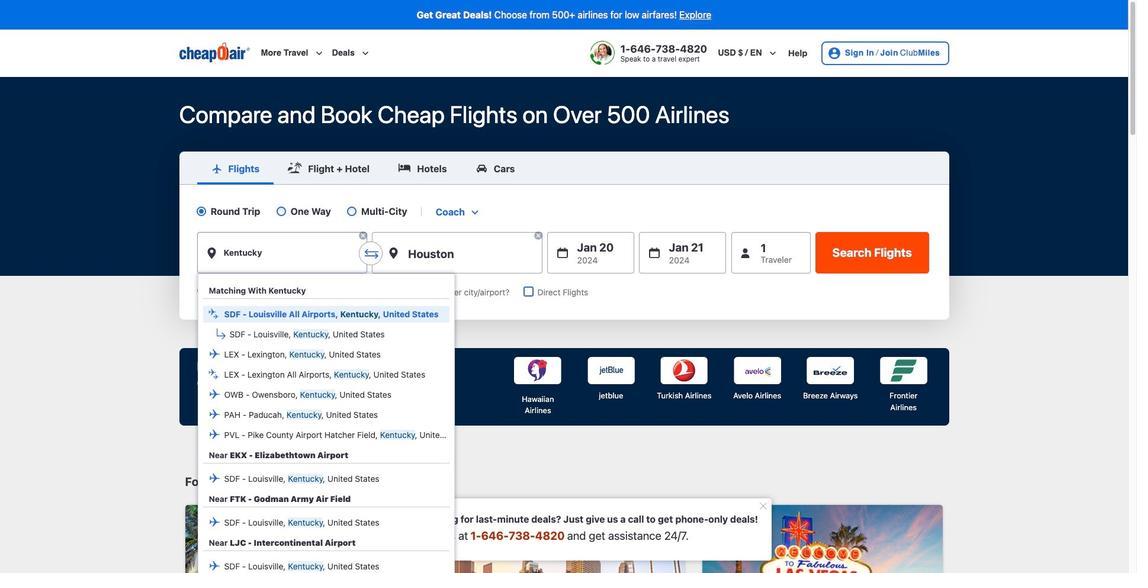 Task type: locate. For each thing, give the bounding box(es) containing it.
2 srt airline image from the left
[[587, 357, 635, 384]]

this image is for las vegas city image
[[702, 505, 943, 573]]

form
[[179, 151, 949, 573]]

clear field image
[[358, 231, 368, 241], [533, 231, 543, 241]]

None search field
[[0, 77, 1128, 573]]

1 clear field image from the left
[[358, 231, 368, 241]]

search image
[[197, 287, 206, 297]]

4 srt airline image from the left
[[734, 357, 781, 385]]

0 horizontal spatial clear field image
[[358, 231, 368, 241]]

Search Preferred Airline text field
[[197, 283, 341, 301]]

1 horizontal spatial clear field image
[[533, 231, 543, 241]]

this image is for los angeles city image
[[444, 505, 685, 573]]

1 srt airline image from the left
[[514, 357, 562, 385]]

None button
[[816, 232, 929, 274]]

None field
[[431, 206, 482, 218]]

srt airline image
[[514, 357, 562, 385], [587, 357, 635, 384], [661, 357, 708, 384], [734, 357, 781, 385], [807, 357, 854, 385], [880, 357, 927, 385]]

None text field
[[198, 233, 367, 272]]



Task type: describe. For each thing, give the bounding box(es) containing it.
6 srt airline image from the left
[[880, 357, 927, 385]]

speak to a travel expert image
[[590, 41, 615, 65]]

call us at1-646-738-4820 image
[[369, 508, 409, 548]]

2 clear field image from the left
[[533, 231, 543, 241]]

cookie consent banner dialog
[[0, 531, 1128, 573]]

5 srt airline image from the left
[[807, 357, 854, 385]]

search widget tabs tab list
[[179, 151, 949, 185]]

this image is for fort lauderdale city image
[[185, 505, 426, 573]]

3 srt airline image from the left
[[661, 357, 708, 384]]



Task type: vqa. For each thing, say whether or not it's contained in the screenshot.
Enter Password Password Field
no



